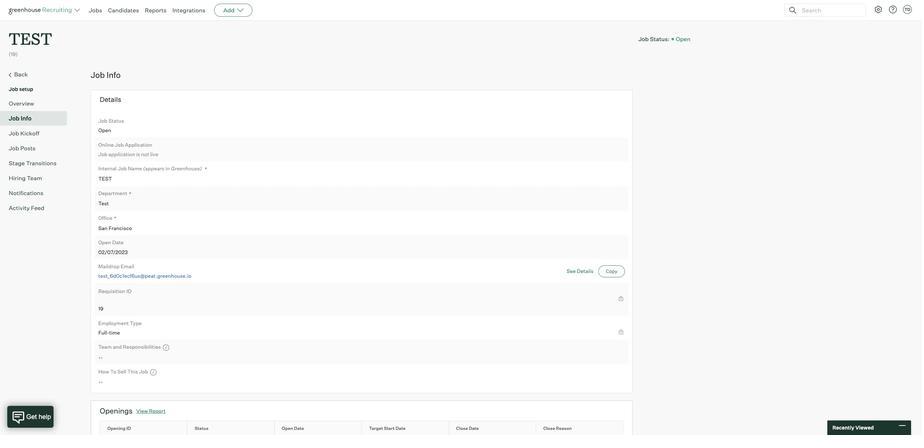 Task type: vqa. For each thing, say whether or not it's contained in the screenshot.
greenhouse recruiting image
yes



Task type: locate. For each thing, give the bounding box(es) containing it.
employment type
[[98, 320, 142, 326]]

open for open
[[676, 35, 691, 42]]

0 horizontal spatial status
[[108, 118, 124, 124]]

job posts link
[[9, 144, 64, 153]]

office
[[98, 215, 112, 221]]

stage
[[9, 159, 25, 167]]

and
[[113, 344, 122, 350]]

employment
[[98, 320, 129, 326]]

2 close from the left
[[544, 426, 555, 431]]

0 horizontal spatial info
[[21, 115, 32, 122]]

test for test (19)
[[9, 28, 52, 49]]

td button
[[904, 5, 912, 14]]

0 vertical spatial info
[[107, 70, 121, 80]]

transitions
[[26, 159, 57, 167]]

1 -- from the top
[[98, 354, 103, 361]]

0 horizontal spatial test
[[9, 28, 52, 49]]

status:
[[650, 35, 670, 42]]

1 vertical spatial team
[[98, 344, 112, 350]]

0 vertical spatial id
[[127, 288, 132, 294]]

target
[[369, 426, 383, 431]]

row
[[100, 422, 624, 435]]

job inside job status open
[[98, 118, 107, 124]]

1 close from the left
[[456, 426, 468, 431]]

greenhouse)
[[171, 166, 202, 172]]

0 horizontal spatial job info
[[9, 115, 32, 122]]

job info link
[[9, 114, 64, 123]]

0 horizontal spatial team
[[27, 174, 42, 182]]

1 horizontal spatial details
[[577, 268, 594, 274]]

id right 'requisition'
[[127, 288, 132, 294]]

add button
[[214, 4, 253, 17]]

see
[[567, 268, 576, 274]]

open inside open date 02/07/2023
[[98, 239, 111, 246]]

0 vertical spatial details
[[100, 96, 121, 104]]

close reason
[[544, 426, 572, 431]]

time
[[109, 330, 120, 336]]

close for close reason
[[544, 426, 555, 431]]

--
[[98, 354, 103, 361], [98, 379, 103, 385]]

notifications
[[9, 189, 43, 197]]

0 horizontal spatial details
[[100, 96, 121, 104]]

test down internal
[[98, 176, 112, 182]]

internal
[[98, 166, 117, 172]]

this
[[127, 369, 138, 375]]

configure image
[[874, 5, 883, 14]]

to
[[110, 369, 116, 375]]

job kickoff
[[9, 130, 39, 137]]

opening
[[107, 426, 126, 431]]

-- up how
[[98, 354, 103, 361]]

notifications link
[[9, 189, 64, 197]]

not
[[141, 151, 149, 157]]

status
[[108, 118, 124, 124], [195, 426, 209, 431]]

row containing opening id
[[100, 422, 624, 435]]

<ul><li>what will this person&#x27;s role and responsibilities be?</li><li>how will their success be evaluated?</li><li>who will they be working with?</li><li>who will they report to?</li></ul> element
[[161, 344, 170, 352]]

san francisco
[[98, 225, 132, 231]]

jobs link
[[89, 7, 102, 14]]

sell
[[117, 369, 126, 375]]

open
[[676, 35, 691, 42], [98, 127, 111, 133], [98, 239, 111, 246], [282, 426, 293, 431]]

td
[[905, 7, 911, 12]]

id
[[127, 288, 132, 294], [126, 426, 131, 431]]

online job application job application is not live
[[98, 142, 158, 157]]

info
[[107, 70, 121, 80], [21, 115, 32, 122]]

<ul><li>how should employees sell this job to candidates?</li><li>what are the challenges of this position?</li><li>how is taking this job a good career move?</li><li>what will the candidate learn in this role?</li></ul> element
[[148, 368, 157, 376]]

team down stage transitions
[[27, 174, 42, 182]]

details up job status open
[[100, 96, 121, 104]]

job info
[[91, 70, 121, 80], [9, 115, 32, 122]]

add
[[223, 7, 235, 14]]

1 vertical spatial job info
[[9, 115, 32, 122]]

1 vertical spatial test
[[98, 176, 112, 182]]

date
[[112, 239, 124, 246], [294, 426, 304, 431], [396, 426, 406, 431], [469, 426, 479, 431]]

requisition id
[[98, 288, 132, 294]]

2 id from the top
[[126, 426, 131, 431]]

2 -- from the top
[[98, 379, 103, 385]]

-- for team and responsibilities
[[98, 354, 103, 361]]

<ul><li>how should employees sell this job to candidates?</li><li>what are the challenges of this position?</li><li>how is taking this job a good career move?</li><li>what will the candidate learn in this role?</li></ul> image
[[150, 369, 157, 376]]

details
[[100, 96, 121, 104], [577, 268, 594, 274]]

-- down how
[[98, 379, 103, 385]]

1 vertical spatial id
[[126, 426, 131, 431]]

copy link
[[599, 265, 625, 277]]

date inside open date 02/07/2023
[[112, 239, 124, 246]]

test up '(19)'
[[9, 28, 52, 49]]

recently viewed
[[833, 425, 874, 431]]

details right see
[[577, 268, 594, 274]]

id right 'opening'
[[126, 426, 131, 431]]

test
[[9, 28, 52, 49], [98, 176, 112, 182]]

1 id from the top
[[127, 288, 132, 294]]

job status:
[[639, 35, 670, 42]]

(appears
[[143, 166, 164, 172]]

recently
[[833, 425, 855, 431]]

0 vertical spatial status
[[108, 118, 124, 124]]

0 horizontal spatial close
[[456, 426, 468, 431]]

stage transitions link
[[9, 159, 64, 167]]

overview
[[9, 100, 34, 107]]

greenhouse recruiting image
[[9, 6, 74, 15]]

0 vertical spatial --
[[98, 354, 103, 361]]

0 vertical spatial job info
[[91, 70, 121, 80]]

name
[[128, 166, 142, 172]]

activity feed
[[9, 204, 44, 212]]

open inside job status open
[[98, 127, 111, 133]]

target start date
[[369, 426, 406, 431]]

team
[[27, 174, 42, 182], [98, 344, 112, 350]]

team and responsibilities
[[98, 344, 161, 350]]

1 horizontal spatial team
[[98, 344, 112, 350]]

1 horizontal spatial close
[[544, 426, 555, 431]]

0 vertical spatial test
[[9, 28, 52, 49]]

reports
[[145, 7, 167, 14]]

responsibilities
[[123, 344, 161, 350]]

job kickoff link
[[9, 129, 64, 138]]

02/07/2023
[[98, 249, 128, 255]]

1 vertical spatial info
[[21, 115, 32, 122]]

1 horizontal spatial status
[[195, 426, 209, 431]]

start
[[384, 426, 395, 431]]

0 vertical spatial team
[[27, 174, 42, 182]]

1 horizontal spatial test
[[98, 176, 112, 182]]

live
[[150, 151, 158, 157]]

type
[[130, 320, 142, 326]]

1 vertical spatial --
[[98, 379, 103, 385]]

francisco
[[109, 225, 132, 231]]

team left and
[[98, 344, 112, 350]]

is
[[136, 151, 140, 157]]

opening id
[[107, 426, 131, 431]]

1 horizontal spatial info
[[107, 70, 121, 80]]



Task type: describe. For each thing, give the bounding box(es) containing it.
viewed
[[856, 425, 874, 431]]

full-
[[98, 330, 109, 336]]

full-time
[[98, 330, 120, 336]]

test
[[98, 200, 109, 207]]

test_6d0c1ecf6us@peat.greenhouse.io link
[[98, 273, 191, 280]]

in
[[166, 166, 170, 172]]

how to sell this job
[[98, 369, 148, 375]]

open date 02/07/2023
[[98, 239, 128, 255]]

hiring team link
[[9, 174, 64, 182]]

department
[[98, 190, 127, 196]]

integrations link
[[172, 7, 206, 14]]

id for opening id
[[126, 426, 131, 431]]

test link
[[9, 20, 52, 51]]

copy
[[606, 268, 618, 274]]

feed
[[31, 204, 44, 212]]

internal job name (appears in greenhouse)
[[98, 166, 202, 172]]

date for open date 02/07/2023
[[112, 239, 124, 246]]

reports link
[[145, 7, 167, 14]]

candidates
[[108, 7, 139, 14]]

application
[[108, 151, 135, 157]]

id for requisition id
[[127, 288, 132, 294]]

candidates link
[[108, 7, 139, 14]]

requisition
[[98, 288, 125, 294]]

<ul><li>what will this person&#x27;s role and responsibilities be?</li><li>how will their success be evaluated?</li><li>who will they be working with?</li><li>who will they report to?</li></ul> image
[[163, 344, 170, 352]]

date for close date
[[469, 426, 479, 431]]

posts
[[20, 145, 36, 152]]

report
[[149, 408, 166, 414]]

see details link
[[567, 268, 597, 274]]

application
[[125, 142, 152, 148]]

online
[[98, 142, 114, 148]]

date for open date
[[294, 426, 304, 431]]

stage transitions
[[9, 159, 57, 167]]

view
[[136, 408, 148, 414]]

back link
[[9, 70, 64, 79]]

-- for how to sell this job
[[98, 379, 103, 385]]

activity
[[9, 204, 30, 212]]

job status open
[[98, 118, 124, 133]]

activity feed link
[[9, 204, 64, 212]]

jobs
[[89, 7, 102, 14]]

test for test
[[98, 176, 112, 182]]

open date
[[282, 426, 304, 431]]

job inside 'link'
[[9, 130, 19, 137]]

status inside job status open
[[108, 118, 124, 124]]

close date
[[456, 426, 479, 431]]

1 vertical spatial status
[[195, 426, 209, 431]]

1 vertical spatial details
[[577, 268, 594, 274]]

kickoff
[[20, 130, 39, 137]]

view report link
[[136, 408, 166, 415]]

see details
[[567, 268, 594, 274]]

reason
[[556, 426, 572, 431]]

job posts
[[9, 145, 36, 152]]

hiring team
[[9, 174, 42, 182]]

email
[[121, 263, 134, 270]]

openings
[[100, 407, 133, 416]]

openings view report
[[100, 407, 166, 416]]

integrations
[[172, 7, 206, 14]]

open for open date 02/07/2023
[[98, 239, 111, 246]]

td button
[[902, 4, 914, 15]]

maildrop
[[98, 263, 120, 270]]

open for open date
[[282, 426, 293, 431]]

(19)
[[9, 51, 18, 57]]

hiring
[[9, 174, 26, 182]]

1 horizontal spatial job info
[[91, 70, 121, 80]]

19
[[98, 306, 103, 312]]

test (19)
[[9, 28, 52, 57]]

setup
[[19, 86, 33, 92]]

how
[[98, 369, 109, 375]]

overview link
[[9, 99, 64, 108]]

close for close date
[[456, 426, 468, 431]]

test_6d0c1ecf6us@peat.greenhouse.io
[[98, 273, 191, 279]]

info inside the job info link
[[21, 115, 32, 122]]

Search text field
[[801, 5, 860, 15]]

maildrop email test_6d0c1ecf6us@peat.greenhouse.io
[[98, 263, 191, 279]]

job setup
[[9, 86, 33, 92]]



